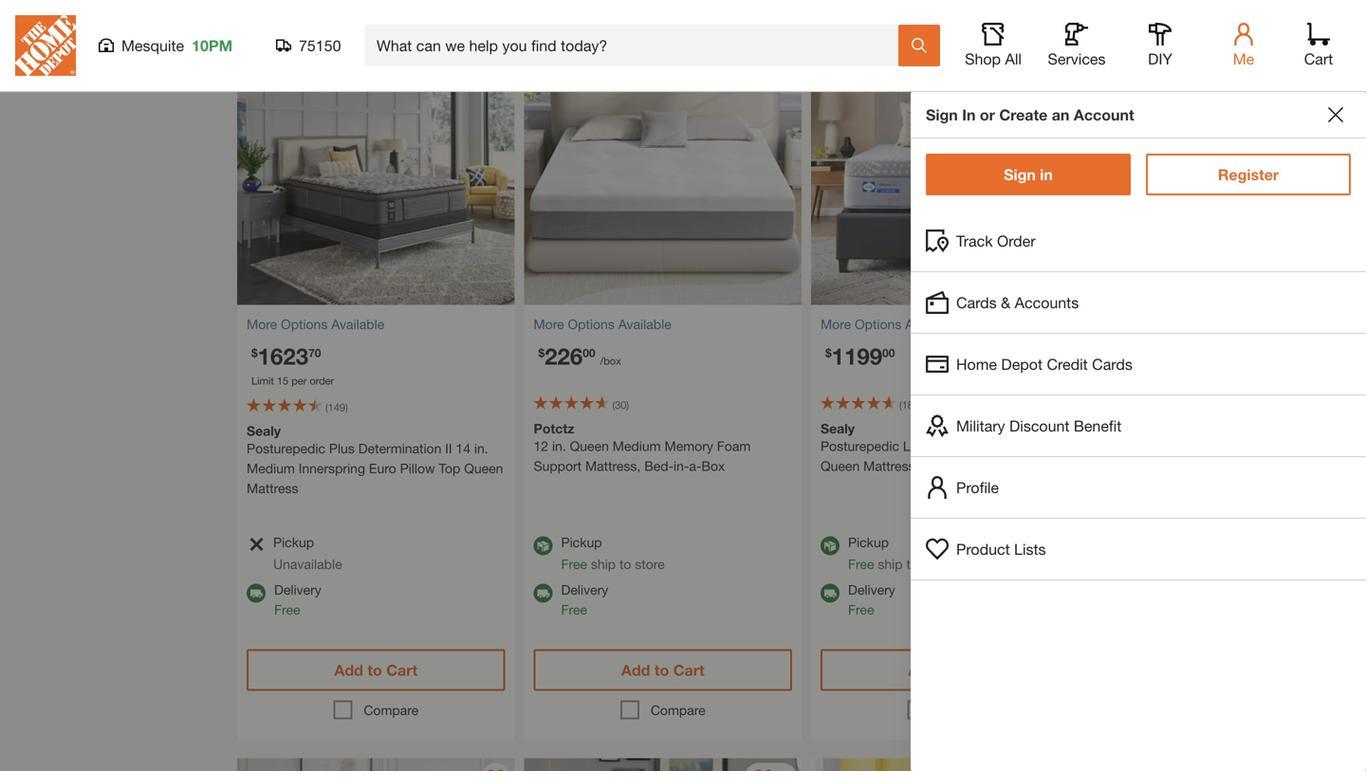 Task type: vqa. For each thing, say whether or not it's contained in the screenshot.
1623's options
yes



Task type: describe. For each thing, give the bounding box(es) containing it.
available shipping image for unavailable
[[247, 584, 266, 603]]

delivery free for available shipping image
[[848, 582, 895, 618]]

0 horizontal spatial depot
[[1001, 355, 1043, 373]]

free for available shipping image
[[848, 602, 874, 618]]

$ 1623 70
[[251, 342, 321, 370]]

30
[[615, 399, 627, 411]]

sealy for 1199
[[821, 421, 855, 436]]

75150
[[299, 37, 341, 55]]

shop
[[965, 50, 1001, 68]]

( 30 )
[[612, 399, 629, 411]]

$ 1199 00
[[825, 342, 895, 370]]

cool
[[1163, 458, 1191, 474]]

shop all button
[[963, 23, 1024, 68]]

add for the limited stock for pickup 'image''s add to cart button
[[334, 661, 363, 679]]

more options available link for 226
[[534, 314, 792, 334]]

a
[[1224, 504, 1231, 517]]

available shipping image
[[821, 584, 840, 603]]

the home depot logo image
[[15, 15, 76, 76]]

track order link
[[911, 211, 1366, 271]]

) for 226
[[627, 399, 629, 411]]

226
[[545, 342, 583, 370]]

account
[[1074, 106, 1134, 124]]

rated
[[273, 33, 311, 49]]

free for available for pickup icon on the bottom right of the page
[[848, 556, 874, 572]]

pickup free ship to store for available for pickup icon on the bottom right of the page
[[848, 535, 952, 572]]

foam
[[717, 438, 751, 454]]

determination
[[358, 441, 442, 456]]

more for 1623
[[247, 316, 277, 332]]

menu containing track order
[[911, 211, 1366, 581]]

1 vertical spatial cards
[[1092, 355, 1133, 373]]

sign in or create an account
[[926, 106, 1134, 124]]

00 for 226
[[583, 346, 595, 359]]

options for 1623
[[281, 316, 328, 332]]

box
[[701, 458, 725, 474]]

home depot credit cards
[[956, 355, 1133, 373]]

add to cart button for the limited stock for pickup 'image'
[[247, 649, 505, 691]]

unavailable
[[273, 556, 342, 572]]

product
[[956, 540, 1010, 558]]

/box
[[600, 355, 621, 367]]

feedback link image
[[1341, 321, 1366, 423]]

home depot credit cards link
[[911, 334, 1366, 395]]

in. inside sealy posturepedic lacey 13 in. firm hybrid queen mattress
[[961, 438, 975, 454]]

$ 226 00 /box
[[538, 342, 621, 370]]

1623
[[258, 342, 308, 370]]

sponsored
[[1108, 33, 1173, 49]]

0 horizontal spatial in
[[1040, 166, 1053, 184]]

options for 226
[[568, 316, 615, 332]]

credit
[[1047, 355, 1088, 373]]

add to cart for available shipping icon related to free
[[621, 661, 705, 679]]

ottopedic
[[1268, 478, 1328, 494]]

mattress inside sealy posturepedic plus determination ii 14 in. medium innerspring euro pillow top queen mattress
[[247, 481, 298, 496]]

mattress,
[[585, 458, 641, 474]]

) for 1623
[[345, 401, 348, 414]]

cards & accounts link
[[911, 272, 1366, 333]]

sign in
[[1004, 166, 1053, 184]]

in. inside ottomanson lodge 12 in. full made in usa firm hybrid mattress cool airflow with edge to edge pocket coil, bed in a box, ottopedic
[[1167, 438, 1181, 454]]

drawer close image
[[1328, 107, 1343, 122]]

10pm
[[192, 37, 233, 55]]

cart for the limited stock for pickup 'image''s add to cart button
[[386, 661, 418, 679]]

create
[[999, 106, 1048, 124]]

mesquite
[[121, 37, 184, 55]]

benefit
[[1074, 417, 1122, 435]]

me
[[1233, 50, 1254, 68]]

shop all
[[965, 50, 1022, 68]]

a
[[1225, 478, 1234, 494]]

pickup for the limited stock for pickup 'image'
[[273, 535, 314, 550]]

services button
[[1046, 23, 1107, 68]]

compare for pickup free ship to store
[[651, 703, 706, 718]]

add for available for pickup image's add to cart button
[[621, 661, 650, 679]]

innerspring
[[299, 461, 365, 476]]

sign for sign in or create an account
[[926, 106, 958, 124]]

expert.
[[1301, 504, 1336, 517]]

coil,
[[1153, 478, 1180, 494]]

0 horizontal spatial top
[[247, 33, 270, 49]]

more options available for 226
[[534, 316, 671, 332]]

discount
[[1009, 417, 1070, 435]]

cart for available for pickup image's add to cart button
[[673, 661, 705, 679]]

military discount benefit
[[956, 417, 1122, 435]]

13
[[942, 438, 957, 454]]

cart link
[[1298, 23, 1340, 68]]

ii
[[445, 441, 452, 456]]

hybrid inside ottomanson lodge 12 in. full made in usa firm hybrid mattress cool airflow with edge to edge pocket coil, bed in a box, ottopedic
[[1322, 438, 1361, 454]]

posturepedic plus determination ii 14 in. medium innerspring euro pillow top queen mattress image
[[237, 28, 515, 305]]

bed-
[[644, 458, 674, 474]]

a-
[[689, 458, 701, 474]]

profile link
[[911, 457, 1366, 518]]

lodge 12 in. full made in usa firm hybrid mattress cool airflow with edge to edge pocket coil, bed in a box, ottopedic image
[[1098, 28, 1366, 305]]

order
[[310, 375, 334, 387]]

2 vertical spatial in
[[1211, 478, 1221, 494]]

pickup for available for pickup icon on the bottom right of the page
[[848, 535, 889, 550]]

euro
[[369, 461, 396, 476]]

product lists
[[956, 540, 1046, 558]]

pickup free ship to store for available for pickup image
[[561, 535, 665, 572]]

0 vertical spatial cards
[[956, 294, 997, 312]]

1 edge from the left
[[1267, 458, 1298, 474]]

brs900 12 in. extra firm hybrid tight top queen mattress image
[[524, 758, 802, 771]]

sealy for limit
[[247, 423, 281, 439]]

hybrid inside sealy posturepedic lacey 13 in. firm hybrid queen mattress
[[1008, 438, 1048, 454]]

What can we help you find today? search field
[[377, 26, 897, 65]]

store for available for pickup icon on the bottom right of the page
[[922, 556, 952, 572]]

box,
[[1237, 478, 1265, 494]]

usa
[[1261, 438, 1288, 454]]

1841
[[902, 399, 925, 411]]

15
[[277, 375, 289, 387]]

military discount benefit link
[[911, 396, 1366, 456]]

more for 226
[[534, 316, 564, 332]]

memory
[[665, 438, 713, 454]]

sign in link
[[926, 154, 1131, 195]]

bed
[[1183, 478, 1207, 494]]

free for available for pickup image
[[561, 556, 587, 572]]

3 more options available from the left
[[821, 316, 958, 332]]

register link
[[1146, 154, 1351, 195]]

or
[[980, 106, 995, 124]]

compare for pickup unavailable
[[364, 703, 419, 718]]

in-
[[674, 458, 689, 474]]

sealy posturepedic lacey 13 in. firm hybrid queen mattress
[[821, 421, 1048, 474]]

ottomanson
[[1108, 421, 1186, 436]]

military
[[956, 417, 1005, 435]]

&
[[1001, 294, 1011, 312]]

ottomanson lodge 12 in. full made in usa firm hybrid mattress cool airflow with edge to edge pocket coil, bed in a box, ottopedic
[[1108, 421, 1361, 494]]



Task type: locate. For each thing, give the bounding box(es) containing it.
2 pickup free ship to store from the left
[[848, 535, 952, 572]]

pickup unavailable
[[273, 535, 342, 572]]

0 horizontal spatial $
[[251, 346, 258, 359]]

0 horizontal spatial pickup
[[273, 535, 314, 550]]

( 149 )
[[325, 401, 348, 414]]

posturepedic inside sealy posturepedic lacey 13 in. firm hybrid queen mattress
[[821, 438, 899, 454]]

to inside ottomanson lodge 12 in. full made in usa firm hybrid mattress cool airflow with edge to edge pocket coil, bed in a box, ottopedic
[[1301, 458, 1313, 474]]

pickup free ship to store
[[561, 535, 665, 572], [848, 535, 952, 572]]

mattress up the limited stock for pickup 'image'
[[247, 481, 298, 496]]

register
[[1218, 166, 1279, 184]]

3 more from the left
[[821, 316, 851, 332]]

1 horizontal spatial top
[[439, 461, 460, 476]]

12 inside potctz 12 in. queen medium memory foam support mattress, bed-in-a-box
[[534, 438, 548, 454]]

1 add from the left
[[334, 661, 363, 679]]

1 vertical spatial top
[[439, 461, 460, 476]]

0 horizontal spatial available
[[331, 316, 384, 332]]

0 horizontal spatial more
[[247, 316, 277, 332]]

0 horizontal spatial home
[[956, 355, 997, 373]]

add to cart up 12 in. medium hybrid pillow top king size mattress, support and breathable cooling gel memory foam mattress image
[[334, 661, 418, 679]]

$ inside $ 226 00 /box
[[538, 346, 545, 359]]

track order
[[956, 232, 1036, 250]]

pickup free ship to store right available for pickup image
[[561, 535, 665, 572]]

top
[[247, 33, 270, 49], [439, 461, 460, 476]]

1 pickup from the left
[[273, 535, 314, 550]]

queen up available for pickup icon on the bottom right of the page
[[821, 458, 860, 474]]

0 vertical spatial top
[[247, 33, 270, 49]]

more options available link down &
[[821, 314, 1079, 334]]

add to cart button for available for pickup icon on the bottom right of the page
[[821, 649, 1079, 691]]

1 horizontal spatial store
[[922, 556, 952, 572]]

add to cart button up brs900 12 in. extra firm hybrid tight top queen mattress image
[[534, 649, 792, 691]]

ship for available for pickup icon on the bottom right of the page
[[878, 556, 903, 572]]

1 horizontal spatial compare
[[651, 703, 706, 718]]

add to cart button for available for pickup image
[[534, 649, 792, 691]]

12 down ottomanson
[[1149, 438, 1164, 454]]

1 options from the left
[[281, 316, 328, 332]]

cards left &
[[956, 294, 997, 312]]

1 available from the left
[[331, 316, 384, 332]]

0 horizontal spatial medium
[[247, 461, 295, 476]]

sealy inside sealy posturepedic plus determination ii 14 in. medium innerspring euro pillow top queen mattress
[[247, 423, 281, 439]]

1 available shipping image from the left
[[247, 584, 266, 603]]

1 ship from the left
[[591, 556, 616, 572]]

hybrid up ottopedic
[[1322, 438, 1361, 454]]

available shipping image down available for pickup image
[[534, 584, 553, 603]]

1 12 from the left
[[534, 438, 548, 454]]

limited stock for pickup image
[[247, 536, 265, 553]]

$ for 1623
[[251, 346, 258, 359]]

2 horizontal spatial add
[[908, 661, 937, 679]]

3 $ from the left
[[825, 346, 832, 359]]

queen inside sealy posturepedic lacey 13 in. firm hybrid queen mattress
[[821, 458, 860, 474]]

an
[[1052, 106, 1070, 124]]

medium left the innerspring
[[247, 461, 295, 476]]

more options available up the $ 1199 00
[[821, 316, 958, 332]]

sign
[[926, 106, 958, 124], [1004, 166, 1036, 184]]

potctz
[[534, 421, 574, 436]]

mesquite 10pm
[[121, 37, 233, 55]]

options up the $ 1199 00
[[855, 316, 902, 332]]

posturepedic for limit
[[247, 441, 325, 456]]

1 horizontal spatial pickup free ship to store
[[848, 535, 952, 572]]

2 horizontal spatial more
[[821, 316, 851, 332]]

queen down 14
[[464, 461, 503, 476]]

posturepedic lacey 13 in. firm hybrid queen mattress image
[[811, 28, 1089, 305]]

available for 226
[[618, 316, 671, 332]]

0 horizontal spatial posturepedic
[[247, 441, 325, 456]]

2 horizontal spatial more options available link
[[821, 314, 1079, 334]]

0 horizontal spatial sealy
[[247, 423, 281, 439]]

firm inside ottomanson lodge 12 in. full made in usa firm hybrid mattress cool airflow with edge to edge pocket coil, bed in a box, ottopedic
[[1292, 438, 1318, 454]]

( for 226
[[612, 399, 615, 411]]

support plus 14 in. extra firm hybrid euro top king pocket spring mattress image
[[1098, 758, 1366, 771]]

( down order
[[325, 401, 328, 414]]

full
[[1185, 438, 1206, 454]]

available for pickup image
[[821, 536, 840, 555]]

in down an
[[1040, 166, 1053, 184]]

2 horizontal spatial queen
[[821, 458, 860, 474]]

12
[[534, 438, 548, 454], [1149, 438, 1164, 454]]

add to cart for available shipping image
[[908, 661, 991, 679]]

1 horizontal spatial firm
[[1292, 438, 1318, 454]]

pickup for available for pickup image
[[561, 535, 602, 550]]

1 horizontal spatial 00
[[882, 346, 895, 359]]

0 horizontal spatial cards
[[956, 294, 997, 312]]

sealy
[[821, 421, 855, 436], [247, 423, 281, 439]]

2 compare from the left
[[651, 703, 706, 718]]

2 horizontal spatial add to cart
[[908, 661, 991, 679]]

00 inside the $ 1199 00
[[882, 346, 895, 359]]

0 horizontal spatial edge
[[1267, 458, 1298, 474]]

mattress up pocket
[[1108, 458, 1159, 474]]

home right the a
[[1234, 504, 1264, 517]]

3 options from the left
[[855, 316, 902, 332]]

) up potctz 12 in. queen medium memory foam support mattress, bed-in-a-box
[[627, 399, 629, 411]]

1 horizontal spatial delivery free
[[561, 582, 608, 618]]

more options available
[[247, 316, 384, 332], [534, 316, 671, 332], [821, 316, 958, 332]]

firm inside sealy posturepedic lacey 13 in. firm hybrid queen mattress
[[978, 438, 1005, 454]]

70
[[308, 346, 321, 359]]

pocket
[[1108, 478, 1149, 494]]

0 vertical spatial depot
[[1001, 355, 1043, 373]]

add to cart button up 12 in. medium hybrid pillow top king size mattress, support and breathable cooling gel memory foam mattress image
[[247, 649, 505, 691]]

posturepedic inside sealy posturepedic plus determination ii 14 in. medium innerspring euro pillow top queen mattress
[[247, 441, 325, 456]]

more options available link up '/box'
[[534, 314, 792, 334]]

depot
[[1001, 355, 1043, 373], [1267, 504, 1298, 517]]

medium inside potctz 12 in. queen medium memory foam support mattress, bed-in-a-box
[[613, 438, 661, 454]]

pickup inside pickup unavailable
[[273, 535, 314, 550]]

cards right credit on the right top
[[1092, 355, 1133, 373]]

all
[[1005, 50, 1022, 68]]

medium
[[613, 438, 661, 454], [247, 461, 295, 476]]

2 available from the left
[[618, 316, 671, 332]]

mattress inside sealy posturepedic lacey 13 in. firm hybrid queen mattress
[[863, 458, 915, 474]]

ship for available for pickup image
[[591, 556, 616, 572]]

0 horizontal spatial options
[[281, 316, 328, 332]]

( 1841
[[899, 399, 925, 411]]

services
[[1048, 50, 1106, 68]]

12 inside ottomanson lodge 12 in. full made in usa firm hybrid mattress cool airflow with edge to edge pocket coil, bed in a box, ottopedic
[[1149, 438, 1164, 454]]

cards & accounts
[[956, 294, 1079, 312]]

2 horizontal spatial (
[[899, 399, 902, 411]]

support
[[534, 458, 582, 474]]

1 vertical spatial with
[[1201, 504, 1221, 517]]

cart
[[1304, 50, 1333, 68], [386, 661, 418, 679], [673, 661, 705, 679], [960, 661, 991, 679]]

3 pickup from the left
[[848, 535, 889, 550]]

2 ship from the left
[[878, 556, 903, 572]]

queen inside sealy posturepedic plus determination ii 14 in. medium innerspring euro pillow top queen mattress
[[464, 461, 503, 476]]

1 horizontal spatial sign
[[1004, 166, 1036, 184]]

2 delivery from the left
[[561, 582, 608, 598]]

delivery free for available shipping icon related to free
[[561, 582, 608, 618]]

top rated
[[247, 33, 311, 49]]

3 add from the left
[[908, 661, 937, 679]]

sealy down limit
[[247, 423, 281, 439]]

3 delivery free from the left
[[848, 582, 895, 618]]

pickup right available for pickup icon on the bottom right of the page
[[848, 535, 889, 550]]

in left usa
[[1247, 438, 1257, 454]]

sign for sign in
[[1004, 166, 1036, 184]]

(
[[612, 399, 615, 411], [899, 399, 902, 411], [325, 401, 328, 414]]

in. up cool
[[1167, 438, 1181, 454]]

0 horizontal spatial ship
[[591, 556, 616, 572]]

queen inside potctz 12 in. queen medium memory foam support mattress, bed-in-a-box
[[570, 438, 609, 454]]

pickup free ship to store right available for pickup icon on the bottom right of the page
[[848, 535, 952, 572]]

1 horizontal spatial 12
[[1149, 438, 1164, 454]]

1 hybrid from the left
[[1008, 438, 1048, 454]]

delivery
[[274, 582, 321, 598], [561, 582, 608, 598], [848, 582, 895, 598]]

0 horizontal spatial delivery
[[274, 582, 321, 598]]

0 vertical spatial sign
[[926, 106, 958, 124]]

1 horizontal spatial in
[[1211, 478, 1221, 494]]

( down '/box'
[[612, 399, 615, 411]]

1 horizontal spatial posturepedic
[[821, 438, 899, 454]]

0 horizontal spatial hybrid
[[1008, 438, 1048, 454]]

ship
[[591, 556, 616, 572], [878, 556, 903, 572]]

in. inside sealy posturepedic plus determination ii 14 in. medium innerspring euro pillow top queen mattress
[[474, 441, 488, 456]]

mattress
[[863, 458, 915, 474], [1108, 458, 1159, 474], [247, 481, 298, 496]]

1199
[[832, 342, 882, 370]]

1 $ from the left
[[251, 346, 258, 359]]

accounts
[[1015, 294, 1079, 312]]

$ for 226
[[538, 346, 545, 359]]

1 add to cart button from the left
[[247, 649, 505, 691]]

sign left "in"
[[926, 106, 958, 124]]

2 add to cart button from the left
[[534, 649, 792, 691]]

available up order
[[331, 316, 384, 332]]

available for 1623
[[331, 316, 384, 332]]

in left "a"
[[1211, 478, 1221, 494]]

more options available link for 1623
[[247, 314, 505, 334]]

2 $ from the left
[[538, 346, 545, 359]]

2 horizontal spatial in
[[1247, 438, 1257, 454]]

1 horizontal spatial available
[[618, 316, 671, 332]]

options up 70
[[281, 316, 328, 332]]

1 horizontal spatial add to cart
[[621, 661, 705, 679]]

add to cart button
[[247, 649, 505, 691], [534, 649, 792, 691], [821, 649, 1079, 691]]

0 horizontal spatial add to cart
[[334, 661, 418, 679]]

1 horizontal spatial with
[[1239, 458, 1263, 474]]

0 horizontal spatial store
[[635, 556, 665, 572]]

in. inside potctz 12 in. queen medium memory foam support mattress, bed-in-a-box
[[552, 438, 566, 454]]

0 horizontal spatial 00
[[583, 346, 595, 359]]

1 horizontal spatial sealy
[[821, 421, 855, 436]]

1 horizontal spatial cards
[[1092, 355, 1133, 373]]

2 edge from the left
[[1317, 458, 1348, 474]]

1 horizontal spatial add
[[621, 661, 650, 679]]

available shipping image for free
[[534, 584, 553, 603]]

menu
[[911, 211, 1366, 581]]

1 delivery free from the left
[[274, 582, 321, 618]]

1 horizontal spatial add to cart button
[[534, 649, 792, 691]]

2 horizontal spatial options
[[855, 316, 902, 332]]

2 options from the left
[[568, 316, 615, 332]]

airflow
[[1194, 458, 1235, 474]]

1 horizontal spatial delivery
[[561, 582, 608, 598]]

1 store from the left
[[635, 556, 665, 572]]

0 horizontal spatial more options available
[[247, 316, 384, 332]]

0 horizontal spatial (
[[325, 401, 328, 414]]

1 more from the left
[[247, 316, 277, 332]]

2 available shipping image from the left
[[534, 584, 553, 603]]

3 available from the left
[[905, 316, 958, 332]]

3 add to cart button from the left
[[821, 649, 1079, 691]]

depot left credit on the right top
[[1001, 355, 1043, 373]]

options up $ 226 00 /box
[[568, 316, 615, 332]]

2 more from the left
[[534, 316, 564, 332]]

delivery for available shipping icon related to free
[[561, 582, 608, 598]]

$ inside the $ 1199 00
[[825, 346, 832, 359]]

made
[[1210, 438, 1243, 454]]

2 horizontal spatial $
[[825, 346, 832, 359]]

firm down military
[[978, 438, 1005, 454]]

1 compare from the left
[[364, 703, 419, 718]]

more options available up 70
[[247, 316, 384, 332]]

lacey
[[903, 438, 938, 454]]

limit 15 per order
[[251, 375, 334, 387]]

with up box,
[[1239, 458, 1263, 474]]

1 firm from the left
[[978, 438, 1005, 454]]

1 horizontal spatial )
[[627, 399, 629, 411]]

1 horizontal spatial edge
[[1317, 458, 1348, 474]]

0 vertical spatial medium
[[613, 438, 661, 454]]

1 horizontal spatial $
[[538, 346, 545, 359]]

00 inside $ 226 00 /box
[[583, 346, 595, 359]]

2 horizontal spatial more options available
[[821, 316, 958, 332]]

12 down potctz
[[534, 438, 548, 454]]

home
[[956, 355, 997, 373], [1234, 504, 1264, 517]]

edge up ottopedic
[[1317, 458, 1348, 474]]

more options available for 1623
[[247, 316, 384, 332]]

0 vertical spatial home
[[956, 355, 997, 373]]

more options available link up 70
[[247, 314, 505, 334]]

2 horizontal spatial mattress
[[1108, 458, 1159, 474]]

compare up 12 in. medium hybrid pillow top king size mattress, support and breathable cooling gel memory foam mattress image
[[364, 703, 419, 718]]

mattress inside ottomanson lodge 12 in. full made in usa firm hybrid mattress cool airflow with edge to edge pocket coil, bed in a box, ottopedic
[[1108, 458, 1159, 474]]

1 vertical spatial sign
[[1004, 166, 1036, 184]]

1 horizontal spatial depot
[[1267, 504, 1298, 517]]

1 horizontal spatial home
[[1234, 504, 1264, 517]]

1 vertical spatial medium
[[247, 461, 295, 476]]

0 horizontal spatial mattress
[[247, 481, 298, 496]]

$ inside $ 1623 70
[[251, 346, 258, 359]]

1 horizontal spatial more
[[534, 316, 564, 332]]

pillow
[[400, 461, 435, 476]]

add to cart up brs900 12 in. extra firm hybrid tight top queen mattress image
[[621, 661, 705, 679]]

0 horizontal spatial compare
[[364, 703, 419, 718]]

hybrid down military discount benefit
[[1008, 438, 1048, 454]]

mattress down lacey
[[863, 458, 915, 474]]

pickup up "unavailable"
[[273, 535, 314, 550]]

available shipping image
[[247, 584, 266, 603], [534, 584, 553, 603]]

add to cart button up 6 in. medium quilted top twin foam and spring mattress 2-piece set for bunk beds image
[[821, 649, 1079, 691]]

0 horizontal spatial with
[[1201, 504, 1221, 517]]

more up 226
[[534, 316, 564, 332]]

1 horizontal spatial hybrid
[[1322, 438, 1361, 454]]

posturepedic
[[821, 438, 899, 454], [247, 441, 325, 456]]

profile
[[956, 479, 999, 497]]

12 in. medium hybrid pillow top king size mattress, support and breathable cooling gel memory foam mattress image
[[237, 758, 515, 771]]

diy button
[[1130, 23, 1191, 68]]

potctz 12 in. queen medium memory foam support mattress, bed-in-a-box
[[534, 421, 751, 474]]

1 00 from the left
[[583, 346, 595, 359]]

cart for add to cart button for available for pickup icon on the bottom right of the page
[[960, 661, 991, 679]]

1 horizontal spatial mattress
[[863, 458, 915, 474]]

posturepedic left lacey
[[821, 438, 899, 454]]

1 vertical spatial home
[[1234, 504, 1264, 517]]

) up plus
[[345, 401, 348, 414]]

3 more options available link from the left
[[821, 314, 1079, 334]]

limit
[[251, 375, 274, 387]]

6 in. medium quilted top twin foam and spring mattress 2-piece set for bunk beds image
[[811, 758, 1089, 771]]

with left the a
[[1201, 504, 1221, 517]]

1 horizontal spatial medium
[[613, 438, 661, 454]]

me button
[[1213, 23, 1274, 68]]

149
[[328, 401, 345, 414]]

in. down potctz
[[552, 438, 566, 454]]

0 horizontal spatial more options available link
[[247, 314, 505, 334]]

lodge
[[1108, 438, 1145, 454]]

2 add from the left
[[621, 661, 650, 679]]

1 horizontal spatial (
[[612, 399, 615, 411]]

2 00 from the left
[[882, 346, 895, 359]]

queen up mattress,
[[570, 438, 609, 454]]

in. right 13
[[961, 438, 975, 454]]

store for available for pickup image
[[635, 556, 665, 572]]

top left rated
[[247, 33, 270, 49]]

in. right 14
[[474, 441, 488, 456]]

top inside sealy posturepedic plus determination ii 14 in. medium innerspring euro pillow top queen mattress
[[439, 461, 460, 476]]

1 horizontal spatial available shipping image
[[534, 584, 553, 603]]

edge
[[1267, 458, 1298, 474], [1317, 458, 1348, 474]]

chat with a home depot expert.
[[1174, 504, 1336, 517]]

1 delivery from the left
[[274, 582, 321, 598]]

1 horizontal spatial ship
[[878, 556, 903, 572]]

sealy posturepedic plus determination ii 14 in. medium innerspring euro pillow top queen mattress
[[247, 423, 503, 496]]

available shipping image down the limited stock for pickup 'image'
[[247, 584, 266, 603]]

0 horizontal spatial 12
[[534, 438, 548, 454]]

1 more options available from the left
[[247, 316, 384, 332]]

1 horizontal spatial queen
[[570, 438, 609, 454]]

2 hybrid from the left
[[1322, 438, 1361, 454]]

0 vertical spatial with
[[1239, 458, 1263, 474]]

1 vertical spatial depot
[[1267, 504, 1298, 517]]

order
[[997, 232, 1036, 250]]

2 more options available link from the left
[[534, 314, 792, 334]]

1 add to cart from the left
[[334, 661, 418, 679]]

2 12 from the left
[[1149, 438, 1164, 454]]

medium up bed-
[[613, 438, 661, 454]]

with inside ottomanson lodge 12 in. full made in usa firm hybrid mattress cool airflow with edge to edge pocket coil, bed in a box, ottopedic
[[1239, 458, 1263, 474]]

0 horizontal spatial available shipping image
[[247, 584, 266, 603]]

posturepedic up the innerspring
[[247, 441, 325, 456]]

lists
[[1014, 540, 1046, 558]]

2 horizontal spatial delivery free
[[848, 582, 895, 618]]

2 store from the left
[[922, 556, 952, 572]]

( for 1623
[[325, 401, 328, 414]]

store
[[635, 556, 665, 572], [922, 556, 952, 572]]

delivery free for available shipping icon for unavailable
[[274, 582, 321, 618]]

2 horizontal spatial delivery
[[848, 582, 895, 598]]

0 horizontal spatial add to cart button
[[247, 649, 505, 691]]

to
[[1301, 458, 1313, 474], [619, 556, 631, 572], [906, 556, 918, 572], [367, 661, 382, 679], [654, 661, 669, 679], [941, 661, 956, 679]]

12 in. queen medium memory foam support mattress, bed-in-a-box image
[[524, 28, 802, 305]]

0 horizontal spatial queen
[[464, 461, 503, 476]]

2 add to cart from the left
[[621, 661, 705, 679]]

compare up brs900 12 in. extra firm hybrid tight top queen mattress image
[[651, 703, 706, 718]]

delivery for available shipping icon for unavailable
[[274, 582, 321, 598]]

available up '1841'
[[905, 316, 958, 332]]

add
[[334, 661, 363, 679], [621, 661, 650, 679], [908, 661, 937, 679]]

home up military
[[956, 355, 997, 373]]

available up '/box'
[[618, 316, 671, 332]]

firm
[[978, 438, 1005, 454], [1292, 438, 1318, 454]]

2 horizontal spatial available
[[905, 316, 958, 332]]

3 delivery from the left
[[848, 582, 895, 598]]

chat
[[1174, 504, 1198, 517]]

more options available up '/box'
[[534, 316, 671, 332]]

medium inside sealy posturepedic plus determination ii 14 in. medium innerspring euro pillow top queen mattress
[[247, 461, 295, 476]]

1 horizontal spatial pickup
[[561, 535, 602, 550]]

in
[[1040, 166, 1053, 184], [1247, 438, 1257, 454], [1211, 478, 1221, 494]]

add to cart for available shipping icon for unavailable
[[334, 661, 418, 679]]

$ for 1199
[[825, 346, 832, 359]]

hybrid
[[1008, 438, 1048, 454], [1322, 438, 1361, 454]]

delivery for available shipping image
[[848, 582, 895, 598]]

in
[[962, 106, 976, 124]]

depot down ottopedic
[[1267, 504, 1298, 517]]

00 for 1199
[[882, 346, 895, 359]]

0 horizontal spatial add
[[334, 661, 363, 679]]

0 horizontal spatial sign
[[926, 106, 958, 124]]

add for add to cart button for available for pickup icon on the bottom right of the page
[[908, 661, 937, 679]]

( up sealy posturepedic lacey 13 in. firm hybrid queen mattress
[[899, 399, 902, 411]]

sealy inside sealy posturepedic lacey 13 in. firm hybrid queen mattress
[[821, 421, 855, 436]]

2 pickup from the left
[[561, 535, 602, 550]]

1 vertical spatial in
[[1247, 438, 1257, 454]]

more up 1623
[[247, 316, 277, 332]]

diy
[[1148, 50, 1173, 68]]

more
[[247, 316, 277, 332], [534, 316, 564, 332], [821, 316, 851, 332]]

posturepedic for 1199
[[821, 438, 899, 454]]

available for pickup image
[[534, 536, 553, 555]]

2 more options available from the left
[[534, 316, 671, 332]]

0 horizontal spatial pickup free ship to store
[[561, 535, 665, 572]]

1 horizontal spatial options
[[568, 316, 615, 332]]

top down ii
[[439, 461, 460, 476]]

)
[[627, 399, 629, 411], [345, 401, 348, 414]]

firm right usa
[[1292, 438, 1318, 454]]

track
[[956, 232, 993, 250]]

1 more options available link from the left
[[247, 314, 505, 334]]

pickup right available for pickup image
[[561, 535, 602, 550]]

plus
[[329, 441, 355, 456]]

sign down create
[[1004, 166, 1036, 184]]

1 pickup free ship to store from the left
[[561, 535, 665, 572]]

2 delivery free from the left
[[561, 582, 608, 618]]

2 horizontal spatial pickup
[[848, 535, 889, 550]]

00
[[583, 346, 595, 359], [882, 346, 895, 359]]

sealy down 1199
[[821, 421, 855, 436]]

edge down usa
[[1267, 458, 1298, 474]]

2 firm from the left
[[1292, 438, 1318, 454]]

3 add to cart from the left
[[908, 661, 991, 679]]

add to cart up 6 in. medium quilted top twin foam and spring mattress 2-piece set for bunk beds image
[[908, 661, 991, 679]]

more up 1199
[[821, 316, 851, 332]]

1 horizontal spatial more options available
[[534, 316, 671, 332]]

available
[[331, 316, 384, 332], [618, 316, 671, 332], [905, 316, 958, 332]]

0 horizontal spatial )
[[345, 401, 348, 414]]

per
[[291, 375, 307, 387]]



